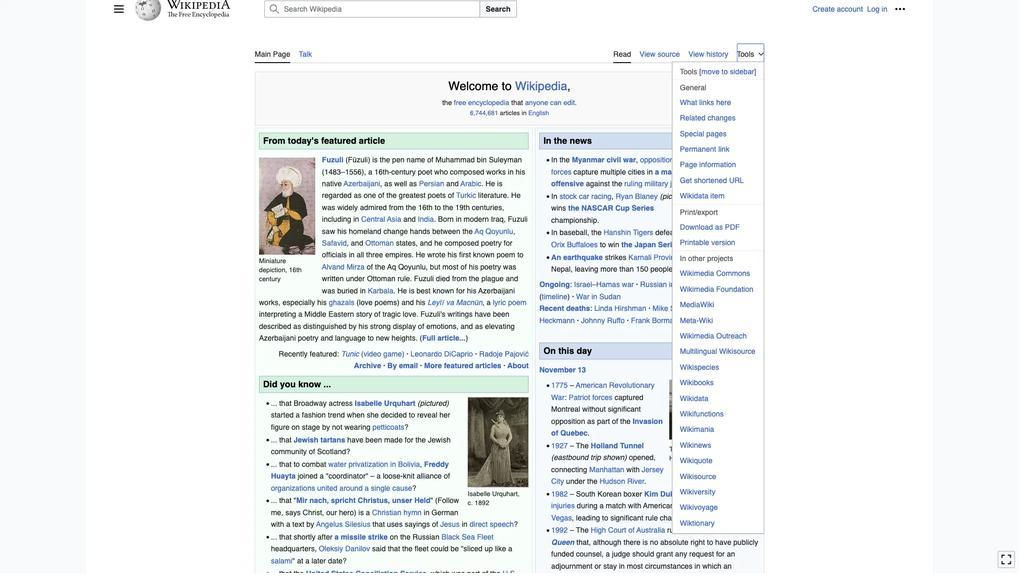 Task type: vqa. For each thing, say whether or not it's contained in the screenshot.
field to the top
no



Task type: describe. For each thing, give the bounding box(es) containing it.
as inside captured montreal without significant opposition as part of the
[[588, 417, 595, 426]]

for inside states, and he composed poetry for officials in all three empires. he wrote his first known poem to alvand mirza
[[504, 239, 513, 247]]

about
[[508, 362, 529, 370]]

strong
[[370, 322, 391, 331]]

turkic link
[[456, 191, 476, 200]]

1 vertical spatial )
[[466, 334, 468, 343]]

in up ruling military junta "link"
[[647, 167, 653, 176]]

page information link
[[673, 157, 764, 172]]

writings
[[448, 310, 473, 319]]

eastbound
[[683, 446, 714, 453]]

, inside in stock car racing , ryan blaney (pictured) wins the nascar cup series championship. in baseball, the hanshin tigers defeat the orix buffaloes to win the japan series .
[[612, 192, 614, 201]]

1 vertical spatial war
[[622, 280, 634, 289]]

by inside ... that  broadway actress isabelle urquhart (pictured) started a fashion trend when she decided to reveal her figure on stage by not wearing
[[322, 423, 330, 432]]

0 horizontal spatial changes
[[660, 514, 688, 522]]

and down "distinguished"
[[321, 334, 333, 343]]

his inside states, and he composed poetry for officials in all three empires. he wrote his first known poem to alvand mirza
[[448, 251, 457, 259]]

0 vertical spatial with
[[627, 465, 640, 474]]

in for in the myanmar civil war ,
[[552, 156, 558, 164]]

the inside have been made for the jewish community of scotland?
[[416, 436, 426, 444]]

to inside ... that  broadway actress isabelle urquhart (pictured) started a fashion trend when she decided to reveal her figure on stage by not wearing
[[409, 411, 415, 420]]

the down in the news
[[560, 156, 570, 164]]

water privatization in bolivia link
[[329, 460, 420, 469]]

wiki
[[699, 316, 713, 325]]

under inside of the aq qoyunlu, but most of his poetry was written under ottoman rule. fuzuli died from the plague and was buried in
[[346, 275, 365, 283]]

holland inside the eastbound trip of the holland tunnel
[[670, 455, 692, 463]]

he
[[435, 239, 443, 247]]

azerbaijani inside the ghazals (love poems) and his leylī va macnūn , a lyric poem interpreting a middle eastern story of tragic love. fuzuli's writings have been described as distinguished by his strong display of emotions, and as elevating azerbaijani poetry and language to new heights. (
[[259, 334, 296, 343]]

isabelle urquhart, c. 1892 image
[[468, 398, 529, 488]]

. up 1927 – the holland tunnel (eastbound trip shown)
[[588, 429, 590, 437]]

to inside in stock car racing , ryan blaney (pictured) wins the nascar cup series championship. in baseball, the hanshin tigers defeat the orix buffaloes to win the japan series .
[[600, 240, 606, 249]]

wikidata for wikidata
[[680, 394, 709, 403]]

and inside aq qoyunlu , safavid , and ottoman
[[351, 239, 363, 247]]

... that " mir nach, spricht christus, unser held
[[271, 497, 431, 505]]

funded
[[552, 550, 574, 559]]

a right after
[[335, 533, 339, 542]]

in inside in german with a text by
[[424, 509, 430, 517]]

trip inside 1927 – the holland tunnel (eastbound trip shown)
[[591, 453, 601, 462]]

(1483–1556),
[[322, 167, 366, 176]]

the left news
[[554, 136, 568, 146]]

the inside . born in modern iraq, fuzuli saw his homeland change hands between the
[[463, 227, 473, 235]]

in for in the news
[[544, 136, 552, 146]]

pages
[[707, 129, 727, 138]]

1 horizontal spatial page
[[680, 160, 698, 169]]

publicly
[[734, 538, 759, 547]]

uses
[[387, 520, 403, 529]]

personal tools navigation
[[813, 1, 909, 18]]

the down hanshin tigers 'link'
[[622, 240, 633, 249]]

the for 1927 – the holland tunnel (eastbound trip shown)
[[576, 442, 589, 450]]

a up single
[[377, 472, 381, 481]]

as right described
[[293, 322, 301, 331]]

1 horizontal spatial war
[[576, 292, 590, 301]]

his inside . born in modern iraq, fuzuli saw his homeland change hands between the
[[337, 227, 347, 235]]

the for 1992 – the high court of australia ruled in
[[576, 526, 589, 535]]

wearing
[[345, 423, 371, 432]]

in inside ) is the pen name of muhammad bin suleyman (1483–1556), a 16th-century poet who composed works in his native
[[508, 167, 514, 176]]

a up mir nach, spricht christus, unser held link
[[365, 484, 369, 492]]

1 vertical spatial articles
[[476, 362, 502, 370]]

of right poets
[[448, 191, 454, 200]]

he for . he is best known for his azerbaijani works, especially his
[[398, 286, 407, 295]]

0 vertical spatial an
[[728, 328, 737, 337]]

0 vertical spatial changes
[[708, 114, 736, 122]]

been inside the ghazals (love poems) and his leylī va macnūn , a lyric poem interpreting a middle eastern story of tragic love. fuzuli's writings have been described as distinguished by his strong display of emotions, and as elevating azerbaijani poetry and language to new heights. (
[[493, 310, 510, 319]]

an
[[552, 253, 561, 261]]

of inside captured montreal without significant opposition as part of the
[[612, 417, 619, 426]]

petticoats ?
[[373, 423, 409, 432]]

dietrich v the queen link
[[552, 526, 743, 547]]

1 horizontal spatial ryan
[[696, 243, 711, 250]]

1 vertical spatial was
[[503, 263, 517, 271]]

leylī va macnūn link
[[428, 298, 483, 307]]

ongoing link
[[540, 280, 570, 289]]

absolute
[[661, 538, 689, 547]]

hanshin
[[604, 228, 631, 237]]

that,
[[577, 538, 591, 547]]

of up there
[[629, 526, 635, 535]]

ongoing :
[[540, 280, 574, 289]]

2 vertical spatial was
[[322, 286, 335, 295]]

of inside invasion of quebec
[[552, 429, 559, 437]]

with inside in german with a text by
[[271, 520, 284, 529]]

ottoman inside of the aq qoyunlu, but most of his poetry was written under ottoman rule. fuzuli died from the plague and was buried in
[[367, 275, 396, 283]]

a left "lyric"
[[487, 298, 491, 307]]

a right at
[[306, 557, 310, 565]]

in down wikivoyage
[[690, 514, 696, 522]]

war in sudan link
[[576, 292, 621, 301]]

0 vertical spatial wikisource
[[720, 347, 756, 356]]

in inside states, and he composed poetry for officials in all three empires. he wrote his first known poem to alvand mirza
[[349, 251, 355, 259]]

as left well
[[385, 179, 392, 188]]

for inside . he is best known for his azerbaijani works, especially his
[[456, 286, 465, 295]]

harald
[[702, 304, 724, 313]]

alvand
[[322, 263, 345, 271]]

of down love.
[[418, 322, 424, 331]]

move
[[702, 68, 720, 76]]

his down 'best'
[[416, 298, 426, 307]]

mike
[[653, 304, 669, 313]]

articles inside the free encyclopedia that anyone can edit . 6,744,681 articles in english
[[500, 110, 520, 117]]

menu image
[[114, 4, 124, 14]]

that up says
[[279, 497, 292, 505]]

" up says
[[294, 497, 296, 505]]

0 horizontal spatial series
[[632, 204, 654, 212]]

iraq,
[[491, 215, 506, 224]]

permanent link
[[680, 145, 730, 153]]

. up the wikidata item
[[687, 179, 689, 188]]

under the hudson river .
[[564, 477, 647, 486]]

ryland davies
[[685, 316, 733, 325]]

ray mancini link
[[677, 502, 718, 510]]

in down request
[[695, 562, 701, 571]]

is inside '" (follow me, says christ, our hero) is a'
[[359, 509, 364, 517]]

century inside the miniature depiction, 16th century
[[259, 275, 281, 283]]

a major offensive link
[[552, 167, 682, 188]]

0 vertical spatial war
[[623, 156, 636, 164]]

va
[[446, 298, 454, 307]]

a inside '" (follow me, says christ, our hero) is a'
[[366, 509, 370, 517]]

0 vertical spatial (
[[346, 156, 348, 164]]

fuzuli inside of the aq qoyunlu, but most of his poetry was written under ottoman rule. fuzuli died from the plague and was buried in
[[414, 275, 434, 283]]

she
[[367, 411, 379, 420]]

0 horizontal spatial article
[[359, 136, 385, 146]]

... for ... that " mir nach, spricht christus, unser held
[[271, 497, 277, 505]]

stage
[[302, 423, 320, 432]]

view for view source
[[640, 50, 656, 58]]

to down the community
[[294, 460, 300, 469]]

from
[[263, 136, 286, 146]]

hero)
[[339, 509, 357, 517]]

mike shuster link
[[653, 304, 696, 313]]

quebec
[[561, 429, 588, 437]]

the down greatest
[[406, 203, 416, 212]]

1 horizontal spatial featured
[[444, 362, 474, 370]]

the down wikivoyage
[[698, 514, 709, 522]]

, inside the ghazals (love poems) and his leylī va macnūn , a lyric poem interpreting a middle eastern story of tragic love. fuzuli's writings have been described as distinguished by his strong display of emotions, and as elevating azerbaijani poetry and language to new heights. (
[[483, 298, 485, 307]]

tools for tools move to sidebar
[[680, 67, 698, 76]]

wikimedia for wikimedia foundation
[[680, 285, 715, 293]]

2 horizontal spatial ?
[[514, 520, 518, 529]]

story
[[356, 310, 372, 319]]

a left match
[[600, 502, 604, 510]]

the left plague
[[469, 275, 480, 283]]

– for 1775
[[570, 381, 574, 390]]

direct speech link
[[470, 520, 514, 529]]

tunic (video game)
[[341, 350, 405, 358]]

) is the pen name of muhammad bin suleyman (1483–1556), a 16th-century poet who composed works in his native
[[322, 156, 525, 188]]

russian inside '... that shortly after a missile strike on the russian black sea fleet headquarters, oleksiy danilov said that the fleet could be "sliced up like a salami " at a later date?'
[[413, 533, 440, 542]]

that up the strike
[[373, 520, 385, 529]]

that up huayta
[[279, 460, 292, 469]]

organizations
[[271, 484, 315, 492]]

grant
[[657, 550, 674, 559]]

a up united
[[320, 472, 324, 481]]

racing
[[592, 192, 612, 201]]

in inside . born in modern iraq, fuzuli saw his homeland change hands between the
[[456, 215, 462, 224]]

1 horizontal spatial series
[[658, 240, 681, 249]]

of inside ) is the pen name of muhammad bin suleyman (1483–1556), a 16th-century poet who composed works in his native
[[428, 156, 434, 164]]

the inside captured montreal without significant opposition as part of the
[[621, 417, 631, 426]]

1 horizontal spatial blaney
[[713, 243, 733, 250]]

modern
[[464, 215, 489, 224]]

born
[[438, 215, 454, 224]]

in down israel–hamas
[[592, 292, 598, 301]]

in for in stock car racing , ryan blaney (pictured) wins the nascar cup series championship. in baseball, the hanshin tigers defeat the orix buffaloes to win the japan series .
[[552, 192, 558, 201]]

1 vertical spatial forces
[[593, 393, 613, 402]]

a inside in german with a text by
[[286, 520, 290, 529]]

a inside that, although there is no absolute right to have publicly funded counsel, a judge should grant any request for an adjournment or stay in most circumstances in which
[[606, 550, 610, 559]]

information
[[700, 160, 737, 169]]

opposition inside opposition forces
[[640, 156, 674, 164]]

in up the loose-
[[390, 460, 396, 469]]

that up the community
[[279, 436, 292, 444]]

have inside have been made for the jewish community of scotland?
[[348, 436, 364, 444]]

of right one
[[378, 191, 385, 200]]

his up macnūn at the left bottom of page
[[467, 286, 477, 295]]

the up the south
[[588, 477, 598, 486]]

isabelle inside ... that  broadway actress isabelle urquhart (pictured) started a fashion trend when she decided to reveal her figure on stage by not wearing
[[355, 399, 382, 408]]

the inside the eastbound trip of the holland tunnel
[[734, 446, 743, 453]]

composed inside ) is the pen name of muhammad bin suleyman (1483–1556), a 16th-century poet who composed works in his native
[[450, 167, 485, 176]]

1982 – south korean boxer kim duk-koo suffered fatal
[[552, 490, 737, 498]]

. inside in stock car racing , ryan blaney (pictured) wins the nascar cup series championship. in baseball, the hanshin tigers defeat the orix buffaloes to win the japan series .
[[681, 240, 683, 249]]

by inside the ghazals (love poems) and his leylī va macnūn , a lyric poem interpreting a middle eastern story of tragic love. fuzuli's writings have been described as distinguished by his strong display of emotions, and as elevating azerbaijani poetry and language to new heights. (
[[349, 322, 357, 331]]

not
[[332, 423, 343, 432]]

0 horizontal spatial :
[[565, 393, 567, 402]]

... for ... that to combat water privatization in bolivia ,
[[271, 460, 277, 469]]

) inside ) is the pen name of muhammad bin suleyman (1483–1556), a 16th-century poet who composed works in his native
[[368, 156, 370, 164]]

middle
[[305, 310, 327, 319]]

around
[[340, 484, 363, 492]]

an inside that, although there is no absolute right to have publicly funded counsel, a judge should grant any request for an adjournment or stay in most circumstances in which
[[727, 550, 736, 559]]

war inside american revolutionary war
[[552, 393, 565, 402]]

download
[[680, 223, 713, 231]]

city
[[552, 477, 564, 486]]

the japan series link
[[622, 240, 681, 249]]

ryan blaney in may 2023 image
[[696, 155, 760, 240]]

view for view history
[[689, 50, 705, 58]]

wikidata for wikidata item
[[680, 192, 709, 200]]

0 vertical spatial azerbaijani
[[344, 179, 380, 188]]

century inside ) is the pen name of muhammad bin suleyman (1483–1556), a 16th-century poet who composed works in his native
[[392, 167, 416, 176]]

1 horizontal spatial :
[[570, 280, 572, 289]]

in inside literature. he was widely admired from the 16th to the 19th centuries, including in
[[354, 215, 359, 224]]

0 vertical spatial featured
[[321, 136, 357, 146]]

tragic
[[383, 310, 401, 319]]

wikimedia commons link
[[673, 266, 764, 281]]

linda
[[595, 304, 613, 313]]

and up love.
[[402, 298, 414, 307]]

1 vertical spatial wikisource
[[680, 472, 717, 481]]

holland inside 1927 – the holland tunnel (eastbound trip shown)
[[591, 442, 618, 450]]

0 vertical spatial fuzuli
[[322, 156, 344, 164]]

no
[[650, 538, 659, 547]]

the up born
[[443, 203, 454, 212]]

the inside the free encyclopedia that anyone can edit . 6,744,681 articles in english
[[442, 98, 452, 106]]

the inside the eastbound trip of the holland tunnel
[[670, 446, 681, 453]]

of down first
[[461, 263, 467, 271]]

of down 'three'
[[367, 263, 373, 271]]

full article...
[[422, 334, 466, 343]]

(follow
[[435, 497, 459, 505]]

and down who
[[447, 179, 459, 188]]

an earthquake strikes karnali province
[[552, 253, 683, 261]]

and right asia
[[404, 215, 416, 224]]

to up high
[[602, 514, 609, 522]]

significant for without
[[608, 405, 641, 414]]

his up middle at the left
[[317, 298, 327, 307]]

christus,
[[358, 497, 390, 505]]

in german with a text by
[[271, 509, 459, 529]]

0 vertical spatial page
[[273, 50, 290, 58]]

he for . he is regarded as one of the greatest poets of
[[486, 179, 495, 188]]

miniature depiction, 16th century
[[259, 257, 302, 283]]

view source
[[640, 50, 680, 58]]

korean
[[598, 490, 622, 498]]

works,
[[259, 298, 281, 307]]

native
[[322, 179, 342, 188]]

direct
[[470, 520, 488, 529]]

german
[[432, 509, 459, 517]]

. up 1982 – south korean boxer kim duk-koo suffered fatal
[[645, 477, 647, 486]]

blaney inside in stock car racing , ryan blaney (pictured) wins the nascar cup series championship. in baseball, the hanshin tigers defeat the orix buffaloes to win the japan series .
[[635, 192, 658, 201]]

in inside personal tools navigation
[[882, 5, 888, 13]]

for inside have been made for the jewish community of scotland?
[[405, 436, 414, 444]]

radoje pajović link
[[479, 350, 529, 358]]

broadway
[[294, 399, 327, 408]]

a inside ) is the pen name of muhammad bin suleyman (1483–1556), a 16th-century poet who composed works in his native
[[368, 167, 373, 176]]

. inside . born in modern iraq, fuzuli saw his homeland change hands between the
[[434, 215, 436, 224]]

poetry inside of the aq qoyunlu, but most of his poetry was written under ottoman rule. fuzuli died from the plague and was buried in
[[481, 263, 501, 271]]

day
[[577, 346, 592, 356]]

the down uses at left
[[400, 533, 411, 542]]

that right 'said'
[[388, 545, 400, 553]]

and inside of the aq qoyunlu, but most of his poetry was written under ottoman rule. fuzuli died from the plague and was buried in
[[506, 275, 518, 283]]

that inside the free encyclopedia that anyone can edit . 6,744,681 articles in english
[[512, 98, 523, 106]]

poem inside states, and he composed poetry for officials in all three empires. he wrote his first known poem to alvand mirza
[[497, 251, 516, 259]]

offensive
[[552, 179, 584, 188]]

the down 'three'
[[375, 263, 386, 271]]

aq inside of the aq qoyunlu, but most of his poetry was written under ottoman rule. fuzuli died from the plague and was buried in
[[387, 263, 396, 271]]

in up orix
[[552, 228, 558, 237]]

1982 link
[[552, 490, 568, 498]]

tunnel inside the eastbound trip of the holland tunnel
[[694, 455, 714, 463]]

as left pdf
[[715, 223, 723, 231]]

of inside joined a "coordinator" – a loose-knit alliance of organizations united around a single cause ?
[[444, 472, 450, 481]]

... that shortly after a missile strike on the russian black sea fleet headquarters, oleksiy danilov said that the fleet could be "sliced up like a salami " at a later date?
[[271, 533, 513, 565]]

ryland davies link
[[685, 316, 733, 325]]

change
[[384, 227, 408, 235]]

brain
[[737, 490, 754, 498]]

and down writings
[[461, 322, 473, 331]]

died
[[436, 275, 450, 283]]

in right stay
[[619, 562, 625, 571]]

who
[[435, 167, 448, 176]]

1 horizontal spatial under
[[566, 477, 585, 486]]

1 vertical spatial with
[[628, 502, 642, 510]]

as inside . he is regarded as one of the greatest poets of
[[354, 191, 362, 200]]

at
[[297, 557, 303, 565]]

... for ... that jewish tartans
[[271, 436, 277, 444]]

news
[[570, 136, 592, 146]]

wikivoyage link
[[673, 500, 764, 515]]

ongoing
[[540, 280, 570, 289]]



Task type: locate. For each thing, give the bounding box(es) containing it.
1 horizontal spatial ?
[[412, 484, 417, 492]]

the down the multiple in the right top of the page
[[612, 179, 623, 188]]

that inside ... that  broadway actress isabelle urquhart (pictured) started a fashion trend when she decided to reveal her figure on stage by not wearing
[[279, 399, 292, 408]]

to up the free encyclopedia that anyone can edit . 6,744,681 articles in english at the top of the page
[[502, 79, 512, 93]]

after
[[318, 533, 333, 542]]

wikipedia image
[[167, 0, 230, 9]]

1 vertical spatial blaney
[[713, 243, 733, 250]]

miniature depiction, 16th century image
[[259, 158, 315, 255]]

main content
[[251, 39, 769, 574]]

1 horizontal spatial (
[[420, 334, 422, 343]]

2 horizontal spatial fuzuli
[[508, 215, 528, 224]]

new
[[376, 334, 390, 343]]

poems)
[[375, 298, 400, 307]]

0 horizontal spatial )
[[368, 156, 370, 164]]

tools for tools
[[737, 50, 755, 58]]

for inside that, although there is no absolute right to have publicly funded counsel, a judge should grant any request for an adjournment or stay in most circumstances in which
[[716, 550, 725, 559]]

16th inside the miniature depiction, 16th century
[[289, 266, 302, 274]]

las vegas
[[552, 502, 740, 522]]

macnūn
[[456, 298, 483, 307]]

aq inside aq qoyunlu , safavid , and ottoman
[[475, 227, 484, 235]]

the
[[576, 442, 589, 450], [670, 446, 681, 453], [576, 526, 589, 535], [730, 526, 743, 535]]

that up 'headquarters,'
[[279, 533, 292, 542]]

get shortened url link
[[673, 173, 764, 188]]

0 vertical spatial been
[[493, 310, 510, 319]]

trip inside the eastbound trip of the holland tunnel
[[715, 446, 724, 453]]

sea
[[462, 533, 475, 542]]

– for 1982
[[570, 490, 574, 498]]

links
[[700, 98, 715, 107]]

16th up india link
[[418, 203, 433, 212]]

1 horizontal spatial from
[[452, 275, 467, 283]]

... up started
[[271, 399, 277, 408]]

hirshman
[[615, 304, 647, 313]]

fuzuli inside . born in modern iraq, fuzuli saw his homeland change hands between the
[[508, 215, 528, 224]]

16th inside literature. he was widely admired from the 16th to the 19th centuries, including in
[[418, 203, 433, 212]]

1 horizontal spatial tunnel
[[694, 455, 714, 463]]

was up plague
[[503, 263, 517, 271]]

– inside 1927 – the holland tunnel (eastbound trip shown)
[[570, 442, 574, 450]]

log in link
[[868, 5, 888, 13]]

did you know ...
[[263, 379, 331, 390]]

in inside of the aq qoyunlu, but most of his poetry was written under ottoman rule. fuzuli died from the plague and was buried in
[[360, 286, 366, 295]]

wikinews
[[680, 441, 712, 450]]

during
[[577, 502, 598, 510]]

he up qoyunlu,
[[416, 251, 425, 259]]

a up military
[[655, 167, 659, 176]]

trip up manhattan link
[[591, 453, 601, 462]]

war down "than" on the right top of the page
[[622, 280, 634, 289]]

the up the that,
[[576, 526, 589, 535]]

should
[[633, 550, 655, 559]]

– right "1982"
[[570, 490, 574, 498]]

1 horizontal spatial by
[[322, 423, 330, 432]]

2 – from the top
[[570, 442, 574, 450]]

cause
[[393, 484, 412, 492]]

the inside dietrich v the queen
[[730, 526, 743, 535]]

... for ... that shortly after a missile strike on the russian black sea fleet headquarters, oleksiy danilov said that the fleet could be "sliced up like a salami " at a later date?
[[271, 533, 277, 542]]

as left elevating
[[475, 322, 483, 331]]

1 vertical spatial aq
[[387, 263, 396, 271]]

frank borman
[[631, 316, 678, 325]]

1 horizontal spatial view
[[689, 50, 705, 58]]

hudson
[[600, 477, 626, 486]]

0 vertical spatial wikimedia
[[680, 269, 715, 278]]

1 vertical spatial ottoman
[[367, 275, 396, 283]]

to inside states, and he composed poetry for officials in all three empires. he wrote his first known poem to alvand mirza
[[518, 251, 524, 259]]

in up wins
[[552, 192, 558, 201]]

a down mir nach, spricht christus, unser held link
[[366, 509, 370, 517]]

have inside that, although there is no absolute right to have publicly funded counsel, a judge should grant any request for an adjournment or stay in most circumstances in which
[[716, 538, 732, 547]]

poetry up plague
[[481, 263, 501, 271]]

buffaloes
[[567, 240, 598, 249]]

the for dietrich v the queen
[[730, 526, 743, 535]]

1 horizontal spatial fuzuli
[[414, 275, 434, 283]]

1 vertical spatial significant
[[611, 514, 644, 522]]

1 vertical spatial under
[[566, 477, 585, 486]]

on inside '... that shortly after a missile strike on the russian black sea fleet headquarters, oleksiy danilov said that the fleet could be "sliced up like a salami " at a later date?'
[[390, 533, 398, 542]]

wikimedia down other
[[680, 269, 715, 278]]

the free encyclopedia that anyone can edit . 6,744,681 articles in english
[[442, 98, 577, 117]]

he inside . he is regarded as one of the greatest poets of
[[486, 179, 495, 188]]

tunnel up opened,
[[620, 442, 644, 450]]

0 horizontal spatial american
[[576, 381, 607, 390]]

wikimedia up 'mediawiki' in the bottom of the page
[[680, 285, 715, 293]]

2 ... from the top
[[271, 436, 277, 444]]

0 horizontal spatial (
[[346, 156, 348, 164]]

1 horizontal spatial article
[[739, 328, 760, 337]]

invasion
[[633, 417, 663, 426]]

1 horizontal spatial tools
[[737, 50, 755, 58]]

connecting
[[552, 465, 588, 474]]

4 ... from the top
[[271, 497, 277, 505]]

is inside . he is regarded as one of the greatest poets of
[[497, 179, 503, 188]]

on
[[544, 346, 556, 356]]

1 vertical spatial series
[[658, 240, 681, 249]]

ryan blaney
[[696, 243, 733, 250]]

encyclopedia
[[468, 98, 510, 106]]

opposition
[[640, 156, 674, 164], [552, 417, 585, 426]]

of up 'poet'
[[428, 156, 434, 164]]

articles down radoje
[[476, 362, 502, 370]]

the up wikiquote link
[[734, 446, 743, 453]]

page right main
[[273, 50, 290, 58]]

2 vertical spatial by
[[307, 520, 314, 529]]

for up which
[[716, 550, 725, 559]]

. inside . he is regarded as one of the greatest poets of
[[482, 179, 484, 188]]

azerbaijani , as well as persian and arabic
[[344, 179, 482, 188]]

. inside the free encyclopedia that anyone can edit . 6,744,681 articles in english
[[575, 98, 577, 106]]

known down the died
[[433, 286, 454, 295]]

– for 1992
[[570, 526, 574, 535]]

russian up the fleet
[[413, 533, 440, 542]]

in up '(love'
[[360, 286, 366, 295]]

wikimedia for wikimedia commons
[[680, 269, 715, 278]]

... inside ... that  broadway actress isabelle urquhart (pictured) started a fashion trend when she decided to reveal her figure on stage by not wearing
[[271, 399, 277, 408]]

1 vertical spatial from
[[452, 275, 467, 283]]

by
[[349, 322, 357, 331], [322, 423, 330, 432], [307, 520, 314, 529]]

0 horizontal spatial aq
[[387, 263, 396, 271]]

1 horizontal spatial changes
[[708, 114, 736, 122]]

championship.
[[552, 216, 600, 224]]

wikisource down outreach
[[720, 347, 756, 356]]

"coordinator" –
[[326, 472, 375, 481]]

... for ... that  broadway actress isabelle urquhart (pictured) started a fashion trend when she decided to reveal her figure on stage by not wearing
[[271, 399, 277, 408]]

australia
[[637, 526, 666, 535]]

... inside '... that shortly after a missile strike on the russian black sea fleet headquarters, oleksiy danilov said that the fleet could be "sliced up like a salami " at a later date?'
[[271, 533, 277, 542]]

rule.
[[398, 275, 412, 283]]

wikisource link
[[673, 469, 764, 484]]

1 horizontal spatial have
[[475, 310, 491, 319]]

karnali
[[629, 253, 652, 261]]

he for literature. he was widely admired from the 16th to the 19th centuries, including in
[[511, 191, 521, 200]]

1 vertical spatial american
[[644, 502, 675, 510]]

3 ... from the top
[[271, 460, 277, 469]]

1 horizontal spatial forces
[[593, 393, 613, 402]]

0 horizontal spatial opposition
[[552, 417, 585, 426]]

search
[[486, 5, 511, 13]]

tunnel inside 1927 – the holland tunnel (eastbound trip shown)
[[620, 442, 644, 450]]

. he is regarded as one of the greatest poets of
[[322, 179, 503, 200]]

talk
[[299, 50, 312, 58]]

an down davies
[[728, 328, 737, 337]]

1 ... from the top
[[271, 399, 277, 408]]

log in and more options image
[[895, 4, 906, 14]]

fullscreen image
[[1002, 555, 1012, 565]]

isabelle inside isabelle urquhart, c. 1892
[[468, 490, 491, 498]]

november 13 link
[[540, 366, 586, 374]]

. inside . he is best known for his azerbaijani works, especially his
[[394, 286, 396, 295]]

1 vertical spatial featured
[[444, 362, 474, 370]]

by inside in german with a text by
[[307, 520, 314, 529]]

composed up first
[[445, 239, 479, 247]]

to left win
[[600, 240, 606, 249]]

1992 – the high court of australia ruled in
[[552, 526, 694, 535]]

0 vertical spatial ryan
[[616, 192, 633, 201]]

ottoman
[[366, 239, 394, 247], [367, 275, 396, 283]]

his
[[516, 167, 525, 176], [337, 227, 347, 235], [448, 251, 457, 259], [469, 263, 479, 271], [467, 286, 477, 295], [317, 298, 327, 307], [416, 298, 426, 307], [359, 322, 368, 331]]

view inside view source link
[[640, 50, 656, 58]]

to inside literature. he was widely admired from the 16th to the 19th centuries, including in
[[435, 203, 441, 212]]

ryan inside in stock car racing , ryan blaney (pictured) wins the nascar cup series championship. in baseball, the hanshin tigers defeat the orix buffaloes to win the japan series .
[[616, 192, 633, 201]]

the up championship.
[[569, 204, 580, 212]]

0 horizontal spatial forces
[[552, 167, 572, 176]]

0 horizontal spatial tunnel
[[620, 442, 644, 450]]

1 horizontal spatial jewish
[[428, 436, 451, 444]]

– for 1927
[[570, 442, 574, 450]]

1 vertical spatial page
[[680, 160, 698, 169]]

was down written
[[322, 286, 335, 295]]

and left 'he'
[[420, 239, 433, 247]]

of left jesus link on the bottom left
[[432, 520, 438, 529]]

been inside have been made for the jewish community of scotland?
[[366, 436, 382, 444]]

on left stage
[[292, 423, 300, 432]]

about link
[[508, 362, 529, 370]]

an
[[728, 328, 737, 337], [727, 550, 736, 559]]

1 vertical spatial fuzuli
[[508, 215, 528, 224]]

of inside have been made for the jewish community of scotland?
[[309, 448, 315, 456]]

wikidata item link
[[673, 188, 764, 203]]

states, and he composed poetry for officials in all three empires. he wrote his first known poem to alvand mirza
[[322, 239, 524, 271]]

1 horizontal spatial russian
[[640, 280, 667, 289]]

in down the 'english'
[[544, 136, 552, 146]]

significant inside captured montreal without significant opposition as part of the
[[608, 405, 641, 414]]

0 vertical spatial ?
[[405, 423, 409, 432]]

the left the fleet
[[402, 545, 413, 553]]

strikes
[[605, 253, 627, 261]]

1 horizontal spatial opposition
[[640, 156, 674, 164]]

ray
[[677, 502, 690, 510]]

shortened
[[694, 176, 727, 185]]

kim duk-koo link
[[645, 490, 690, 498]]

2 vertical spatial :
[[565, 393, 567, 402]]

the free encyclopedia image
[[168, 12, 230, 19]]

wikidata up the print/export
[[680, 192, 709, 200]]

is down works
[[497, 179, 503, 188]]

war up cities
[[623, 156, 636, 164]]

on down uses at left
[[390, 533, 398, 542]]

0 horizontal spatial view
[[640, 50, 656, 58]]

safavid link
[[322, 239, 347, 247]]

featured
[[321, 136, 357, 146], [444, 362, 474, 370]]

0 vertical spatial series
[[632, 204, 654, 212]]

aq down empires.
[[387, 263, 396, 271]]

significant for to
[[611, 514, 644, 522]]

, inside , nepal, leaving more than 150 people dead.
[[683, 253, 685, 261]]

2 horizontal spatial :
[[590, 304, 593, 313]]

he inside literature. he was widely admired from the 16th to the 19th centuries, including in
[[511, 191, 521, 200]]

1 horizontal spatial isabelle
[[468, 490, 491, 498]]

0 vertical spatial poem
[[497, 251, 516, 259]]

he inside states, and he composed poetry for officials in all three empires. he wrote his first known poem to alvand mirza
[[416, 251, 425, 259]]

states,
[[396, 239, 418, 247]]

Search Wikipedia search field
[[264, 1, 480, 18]]

2 vertical spatial ?
[[514, 520, 518, 529]]

download as pdf
[[680, 223, 740, 231]]

patriot
[[569, 393, 591, 402]]

1 jewish from the left
[[294, 436, 319, 444]]

? inside joined a "coordinator" – a loose-knit alliance of organizations united around a single cause ?
[[412, 484, 417, 492]]

under down mirza
[[346, 275, 365, 283]]

ryan up in other projects
[[696, 243, 711, 250]]

0 horizontal spatial by
[[307, 520, 314, 529]]

1 vertical spatial on
[[390, 533, 398, 542]]

0 horizontal spatial featured
[[321, 136, 357, 146]]

0 vertical spatial forces
[[552, 167, 572, 176]]

1 horizontal spatial century
[[392, 167, 416, 176]]

of inside the eastbound trip of the holland tunnel
[[726, 446, 732, 453]]

known inside states, and he composed poetry for officials in all three empires. he wrote his first known poem to alvand mirza
[[473, 251, 495, 259]]

by left the not
[[322, 423, 330, 432]]

2 wikimedia from the top
[[680, 285, 715, 293]]

... up huayta
[[271, 460, 277, 469]]

1 vertical spatial wikimedia
[[680, 285, 715, 293]]

0 vertical spatial russian
[[640, 280, 667, 289]]

of inside russian invasion of ukraine timeline
[[699, 280, 705, 289]]

0 horizontal spatial holland
[[591, 442, 618, 450]]

(pictured) down "junta" at right
[[660, 192, 692, 201]]

he
[[486, 179, 495, 188], [511, 191, 521, 200], [416, 251, 425, 259], [398, 286, 407, 295]]

multiple
[[601, 167, 626, 176]]

1 horizontal spatial american
[[644, 502, 675, 510]]

of up wikiquote link
[[726, 446, 732, 453]]

tartans
[[321, 436, 345, 444]]

leonardo dicaprio link
[[411, 350, 473, 358]]

poem right "lyric"
[[508, 298, 527, 307]]

changes
[[708, 114, 736, 122], [660, 514, 688, 522]]

the inside 1927 – the holland tunnel (eastbound trip shown)
[[576, 442, 589, 450]]

of up strong
[[374, 310, 381, 319]]

there
[[624, 538, 641, 547]]

and right plague
[[506, 275, 518, 283]]

from inside literature. he was widely admired from the 16th to the 19th centuries, including in
[[389, 203, 404, 212]]

have down wearing
[[348, 436, 364, 444]]

a
[[368, 167, 373, 176], [655, 167, 659, 176], [487, 298, 491, 307], [298, 310, 303, 319], [296, 411, 300, 420], [320, 472, 324, 481], [377, 472, 381, 481], [365, 484, 369, 492], [600, 502, 604, 510], [366, 509, 370, 517], [286, 520, 290, 529], [335, 533, 339, 542], [508, 545, 513, 553], [606, 550, 610, 559], [306, 557, 310, 565]]

... down figure
[[271, 436, 277, 444]]

0 vertical spatial american
[[576, 381, 607, 390]]

on
[[292, 423, 300, 432], [390, 533, 398, 542]]

holland down the eastbound
[[670, 455, 692, 463]]

composed inside states, and he composed poetry for officials in all three empires. he wrote his first known poem to alvand mirza
[[445, 239, 479, 247]]

civil
[[607, 156, 621, 164]]

1 vertical spatial most
[[627, 562, 643, 571]]

0 vertical spatial poetry
[[481, 239, 502, 247]]

0 vertical spatial most
[[443, 263, 459, 271]]

poetry up recently featured:
[[298, 334, 319, 343]]

in up black sea fleet "link"
[[462, 520, 468, 529]]

wikimedia foundation
[[680, 285, 754, 293]]

jewish up freddy
[[428, 436, 451, 444]]

his down story
[[359, 322, 368, 331]]

1 vertical spatial (
[[420, 334, 422, 343]]

have down macnūn at the left bottom of page
[[475, 310, 491, 319]]

in for in other projects
[[680, 254, 687, 263]]

2 horizontal spatial have
[[716, 538, 732, 547]]

0 vertical spatial wikidata
[[680, 192, 709, 200]]

from inside of the aq qoyunlu, but most of his poetry was written under ottoman rule. fuzuli died from the plague and was buried in
[[452, 275, 467, 283]]

war up the deaths
[[576, 292, 590, 301]]

. up the province
[[681, 240, 683, 249]]

karbala link
[[368, 286, 394, 295]]

in
[[544, 136, 552, 146], [552, 156, 558, 164], [552, 192, 558, 201], [552, 228, 558, 237], [680, 254, 687, 263]]

as down without
[[588, 417, 595, 426]]

most inside that, although there is no absolute right to have publicly funded counsel, a judge should grant any request for an adjournment or stay in most circumstances in which
[[627, 562, 643, 571]]

russian inside russian invasion of ukraine timeline
[[640, 280, 667, 289]]

composed up arabic
[[450, 167, 485, 176]]

0 vertical spatial )
[[368, 156, 370, 164]]

? down decided
[[405, 423, 409, 432]]

that up started
[[279, 399, 292, 408]]

buried
[[337, 286, 358, 295]]

oleksiy
[[319, 545, 343, 553]]

(pictured) inside in stock car racing , ryan blaney (pictured) wins the nascar cup series championship. in baseball, the hanshin tigers defeat the orix buffaloes to win the japan series .
[[660, 192, 692, 201]]

special pages link
[[673, 126, 764, 141]]

1 vertical spatial russian
[[413, 533, 440, 542]]

1 horizontal spatial known
[[473, 251, 495, 259]]

) up azerbaijani link
[[368, 156, 370, 164]]

2 vertical spatial poetry
[[298, 334, 319, 343]]

1 horizontal spatial )
[[466, 334, 468, 343]]

0 vertical spatial from
[[389, 203, 404, 212]]

alvand mirza link
[[322, 263, 365, 271]]

? down urquhart, on the bottom
[[514, 520, 518, 529]]

... up 'headquarters,'
[[271, 533, 277, 542]]

wikispecies link
[[673, 360, 764, 375]]

by email
[[388, 362, 418, 370]]

jesus
[[441, 520, 460, 529]]

. he is best known for his azerbaijani works, especially his
[[259, 286, 515, 307]]

1 wikidata from the top
[[680, 192, 709, 200]]

salami
[[271, 557, 293, 565]]

2 horizontal spatial azerbaijani
[[479, 286, 515, 295]]

0 vertical spatial ottoman
[[366, 239, 394, 247]]

3 wikimedia from the top
[[680, 332, 715, 340]]

to inside 'tools move to sidebar'
[[722, 68, 728, 76]]

known inside . he is best known for his azerbaijani works, especially his
[[433, 286, 454, 295]]

2 jewish from the left
[[428, 436, 451, 444]]

tools up sidebar
[[737, 50, 755, 58]]

opposition inside captured montreal without significant opposition as part of the
[[552, 417, 585, 426]]

( inside the ghazals (love poems) and his leylī va macnūn , a lyric poem interpreting a middle eastern story of tragic love. fuzuli's writings have been described as distinguished by his strong display of emotions, and as elevating azerbaijani poetry and language to new heights. (
[[420, 334, 422, 343]]

0 horizontal spatial ?
[[405, 423, 409, 432]]

0 horizontal spatial wikisource
[[680, 472, 717, 481]]

4 – from the top
[[570, 526, 574, 535]]

general
[[680, 83, 707, 92]]

1 vertical spatial 16th
[[289, 266, 302, 274]]

3 – from the top
[[570, 490, 574, 498]]

2 vertical spatial azerbaijani
[[259, 334, 296, 343]]

1 vertical spatial poem
[[508, 298, 527, 307]]

in left all
[[349, 251, 355, 259]]

his inside of the aq qoyunlu, but most of his poetry was written under ottoman rule. fuzuli died from the plague and was buried in
[[469, 263, 479, 271]]

his inside ) is the pen name of muhammad bin suleyman (1483–1556), a 16th-century poet who composed works in his native
[[516, 167, 525, 176]]

blaney up projects
[[713, 243, 733, 250]]

a major offensive
[[552, 167, 682, 188]]

this
[[559, 346, 574, 356]]

0 vertical spatial composed
[[450, 167, 485, 176]]

judge
[[612, 550, 631, 559]]

persian
[[419, 179, 444, 188]]

the inside . he is regarded as one of the greatest poets of
[[387, 191, 397, 200]]

the up buffaloes
[[592, 228, 602, 237]]

figure
[[271, 423, 290, 432]]

jewish
[[294, 436, 319, 444], [428, 436, 451, 444]]

0 vertical spatial on
[[292, 423, 300, 432]]

free link
[[454, 98, 466, 106]]

the left free
[[442, 98, 452, 106]]

5 ... from the top
[[271, 533, 277, 542]]

vegas
[[552, 514, 572, 522]]

a right like
[[508, 545, 513, 553]]

forces inside opposition forces
[[552, 167, 572, 176]]

0 vertical spatial century
[[392, 167, 416, 176]]

isabelle urquhart, c. 1892
[[468, 490, 520, 507]]

0 vertical spatial opposition
[[640, 156, 674, 164]]

wikimedia for wikimedia outreach
[[680, 332, 715, 340]]

well
[[394, 179, 407, 188]]

0 vertical spatial significant
[[608, 405, 641, 414]]

main content containing welcome to
[[251, 39, 769, 574]]

have inside the ghazals (love poems) and his leylī va macnūn , a lyric poem interpreting a middle eastern story of tragic love. fuzuli's writings have been described as distinguished by his strong display of emotions, and as elevating azerbaijani poetry and language to new heights. (
[[475, 310, 491, 319]]

a inside a major offensive
[[655, 167, 659, 176]]

1 wikimedia from the top
[[680, 269, 715, 278]]

captured montreal without significant opposition as part of the
[[552, 393, 644, 426]]

ryan up cup
[[616, 192, 633, 201]]

fuzuli ( füzuli
[[322, 156, 368, 164]]

0 horizontal spatial known
[[433, 286, 454, 295]]

0 vertical spatial articles
[[500, 110, 520, 117]]

for down qoyunlu
[[504, 239, 513, 247]]

full article... link
[[422, 334, 466, 343]]

1 vertical spatial tools
[[680, 67, 698, 76]]

was inside literature. he was widely admired from the 16th to the 19th centuries, including in
[[322, 203, 335, 212]]

0 vertical spatial was
[[322, 203, 335, 212]]

his down including
[[337, 227, 347, 235]]

language
[[335, 334, 366, 343]]

1 horizontal spatial azerbaijani
[[344, 179, 380, 188]]

1 horizontal spatial been
[[493, 310, 510, 319]]

an down publicly at right
[[727, 550, 736, 559]]

Search search field
[[252, 1, 813, 18]]

1775 –
[[552, 381, 576, 390]]

multilingual wikisource link
[[673, 344, 764, 359]]

the up printable
[[678, 228, 689, 237]]

get
[[680, 176, 692, 185]]

the down quebec
[[576, 442, 589, 450]]

with up river
[[627, 465, 640, 474]]

jewish inside have been made for the jewish community of scotland?
[[428, 436, 451, 444]]

13
[[578, 366, 586, 374]]

0 vertical spatial tools
[[737, 50, 755, 58]]

1 – from the top
[[570, 381, 574, 390]]

is left no
[[643, 538, 648, 547]]

2 wikidata from the top
[[680, 394, 709, 403]]

significant down captured
[[608, 405, 641, 414]]

ottoman inside aq qoyunlu , safavid , and ottoman
[[366, 239, 394, 247]]

is inside . he is best known for his azerbaijani works, especially his
[[409, 286, 415, 295]]

from up central asia and india
[[389, 203, 404, 212]]

" inside '... that shortly after a missile strike on the russian black sea fleet headquarters, oleksiy danilov said that the fleet could be "sliced up like a salami " at a later date?'
[[293, 557, 295, 565]]

in up dead.
[[680, 254, 687, 263]]

american up rule on the bottom
[[644, 502, 675, 510]]

in right 'ruled'
[[686, 526, 692, 535]]

in inside the free encyclopedia that anyone can edit . 6,744,681 articles in english
[[522, 110, 527, 117]]

1 view from the left
[[640, 50, 656, 58]]

(pictured) up reveal
[[418, 399, 449, 408]]

2 view from the left
[[689, 50, 705, 58]]

a inside ... that  broadway actress isabelle urquhart (pictured) started a fashion trend when she decided to reveal her figure on stage by not wearing
[[296, 411, 300, 420]]

a down 'especially'
[[298, 310, 303, 319]]

as up greatest
[[409, 179, 417, 188]]



